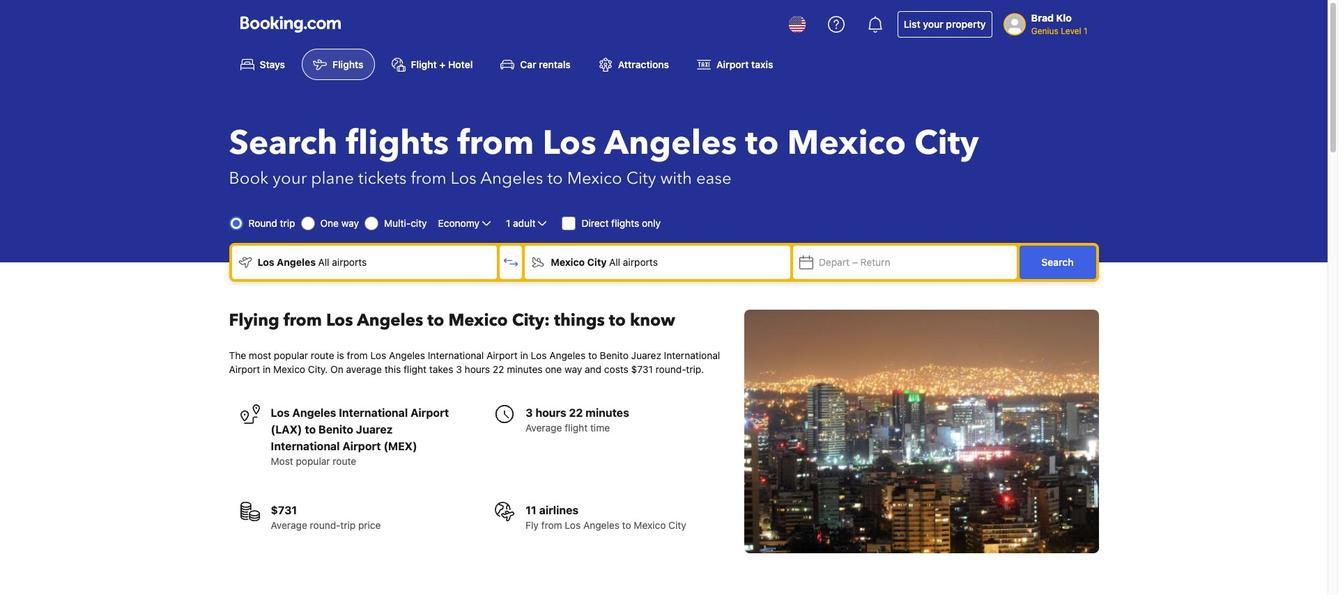 Task type: locate. For each thing, give the bounding box(es) containing it.
average round-trip price
[[271, 520, 381, 532]]

flying
[[229, 310, 279, 333]]

round- down know
[[656, 364, 686, 376]]

trip.
[[686, 364, 704, 376]]

adult
[[513, 218, 536, 230]]

one way
[[320, 218, 359, 230]]

juarez down know
[[631, 350, 661, 362]]

0 horizontal spatial average
[[271, 520, 307, 532]]

minutes
[[507, 364, 543, 376], [586, 407, 629, 420]]

0 horizontal spatial round-
[[310, 520, 340, 532]]

1 vertical spatial hours
[[536, 407, 566, 420]]

1 vertical spatial way
[[565, 364, 582, 376]]

hours right takes
[[465, 364, 490, 376]]

2 all from the left
[[609, 257, 620, 269]]

all
[[318, 257, 329, 269], [609, 257, 620, 269]]

on
[[331, 364, 344, 376]]

3
[[456, 364, 462, 376], [526, 407, 533, 420]]

22 up average flight time
[[569, 407, 583, 420]]

1 inside the brad klo genius level 1
[[1084, 26, 1088, 36]]

hours up average flight time
[[536, 407, 566, 420]]

0 vertical spatial 22
[[493, 364, 504, 376]]

1 horizontal spatial round-
[[656, 364, 686, 376]]

2 airports from the left
[[623, 257, 658, 269]]

1 vertical spatial trip
[[340, 520, 356, 532]]

juarez
[[631, 350, 661, 362], [356, 424, 393, 437]]

way
[[341, 218, 359, 230], [565, 364, 582, 376]]

0 vertical spatial search
[[229, 121, 338, 167]]

1 inside dropdown button
[[506, 218, 510, 230]]

flight inside the most popular route is from los angeles international airport in los angeles to benito juarez international airport in mexico city. on average this flight takes 3 hours 22 minutes one way and costs $731 round-trip.
[[404, 364, 427, 376]]

1 horizontal spatial 22
[[569, 407, 583, 420]]

route
[[311, 350, 334, 362], [333, 456, 356, 468]]

1 vertical spatial search
[[1042, 257, 1074, 269]]

$731 up average round-trip price
[[271, 505, 297, 517]]

minutes left one at bottom
[[507, 364, 543, 376]]

0 horizontal spatial minutes
[[507, 364, 543, 376]]

juarez up (mex)
[[356, 424, 393, 437]]

22 inside the most popular route is from los angeles international airport in los angeles to benito juarez international airport in mexico city. on average this flight takes 3 hours 22 minutes one way and costs $731 round-trip.
[[493, 364, 504, 376]]

1 horizontal spatial minutes
[[586, 407, 629, 420]]

stays
[[260, 59, 285, 71]]

your right book
[[273, 167, 307, 190]]

one
[[320, 218, 339, 230]]

1 horizontal spatial 1
[[1084, 26, 1088, 36]]

round-
[[656, 364, 686, 376], [310, 520, 340, 532]]

1 horizontal spatial flights
[[611, 218, 639, 230]]

1 horizontal spatial juarez
[[631, 350, 661, 362]]

all down one
[[318, 257, 329, 269]]

0 vertical spatial flight
[[404, 364, 427, 376]]

1 adult button
[[505, 216, 551, 232]]

international up most popular route
[[271, 441, 340, 453]]

1 horizontal spatial your
[[923, 18, 944, 30]]

0 vertical spatial route
[[311, 350, 334, 362]]

flight right 'this'
[[404, 364, 427, 376]]

route up city. on the left bottom of the page
[[311, 350, 334, 362]]

los inside los angeles international airport (lax) to benito juarez international airport (mex)
[[271, 407, 290, 420]]

0 vertical spatial benito
[[600, 350, 629, 362]]

1 vertical spatial flights
[[611, 218, 639, 230]]

0 vertical spatial 3
[[456, 364, 462, 376]]

airports
[[332, 257, 367, 269], [623, 257, 658, 269]]

0 horizontal spatial in
[[263, 364, 271, 376]]

0 horizontal spatial airports
[[332, 257, 367, 269]]

most
[[271, 456, 293, 468]]

this
[[385, 364, 401, 376]]

0 vertical spatial in
[[520, 350, 528, 362]]

in down city:
[[520, 350, 528, 362]]

(mex)
[[384, 441, 417, 453]]

to
[[745, 121, 779, 167], [547, 167, 563, 190], [428, 310, 444, 333], [609, 310, 626, 333], [588, 350, 597, 362], [305, 424, 316, 437], [622, 520, 631, 532]]

1 horizontal spatial hours
[[536, 407, 566, 420]]

1 all from the left
[[318, 257, 329, 269]]

1 horizontal spatial $731
[[631, 364, 653, 376]]

the most popular route is from los angeles international airport in los angeles to benito juarez international airport in mexico city. on average this flight takes 3 hours 22 minutes one way and costs $731 round-trip.
[[229, 350, 720, 376]]

benito up the costs
[[600, 350, 629, 362]]

1 vertical spatial average
[[271, 520, 307, 532]]

international up (mex)
[[339, 407, 408, 420]]

0 vertical spatial minutes
[[507, 364, 543, 376]]

1 vertical spatial juarez
[[356, 424, 393, 437]]

1 airports from the left
[[332, 257, 367, 269]]

average for 3 hours 22 minutes
[[526, 423, 562, 434]]

1 horizontal spatial average
[[526, 423, 562, 434]]

0 vertical spatial flights
[[346, 121, 449, 167]]

search inside button
[[1042, 257, 1074, 269]]

average down most
[[271, 520, 307, 532]]

round trip
[[249, 218, 295, 230]]

1 vertical spatial 3
[[526, 407, 533, 420]]

0 horizontal spatial hours
[[465, 364, 490, 376]]

0 vertical spatial average
[[526, 423, 562, 434]]

airlines
[[539, 505, 579, 517]]

trip left price
[[340, 520, 356, 532]]

depart – return
[[819, 257, 891, 269]]

in down most
[[263, 364, 271, 376]]

flights left only
[[611, 218, 639, 230]]

1 vertical spatial popular
[[296, 456, 330, 468]]

0 vertical spatial $731
[[631, 364, 653, 376]]

flights inside search flights from los angeles to mexico city book your plane tickets from los angeles to mexico city with ease
[[346, 121, 449, 167]]

property
[[946, 18, 986, 30]]

stays link
[[229, 49, 296, 80]]

1 horizontal spatial trip
[[340, 520, 356, 532]]

0 horizontal spatial juarez
[[356, 424, 393, 437]]

airports down one way
[[332, 257, 367, 269]]

genius
[[1031, 26, 1059, 36]]

flights
[[346, 121, 449, 167], [611, 218, 639, 230]]

22
[[493, 364, 504, 376], [569, 407, 583, 420]]

flight
[[411, 59, 437, 71]]

0 horizontal spatial flight
[[404, 364, 427, 376]]

average down 3 hours 22 minutes in the left bottom of the page
[[526, 423, 562, 434]]

know
[[630, 310, 675, 333]]

1 vertical spatial 1
[[506, 218, 510, 230]]

search for search
[[1042, 257, 1074, 269]]

way right one
[[341, 218, 359, 230]]

22 left one at bottom
[[493, 364, 504, 376]]

1 vertical spatial your
[[273, 167, 307, 190]]

0 vertical spatial juarez
[[631, 350, 661, 362]]

hotel
[[448, 59, 473, 71]]

round
[[249, 218, 277, 230]]

los
[[543, 121, 597, 167], [451, 167, 477, 190], [258, 257, 274, 269], [326, 310, 353, 333], [370, 350, 386, 362], [531, 350, 547, 362], [271, 407, 290, 420], [565, 520, 581, 532]]

airport
[[717, 59, 749, 71], [487, 350, 518, 362], [229, 364, 260, 376], [411, 407, 449, 420], [343, 441, 381, 453]]

flight
[[404, 364, 427, 376], [565, 423, 588, 434]]

3 inside the most popular route is from los angeles international airport in los angeles to benito juarez international airport in mexico city. on average this flight takes 3 hours 22 minutes one way and costs $731 round-trip.
[[456, 364, 462, 376]]

taxis
[[751, 59, 773, 71]]

direct flights only
[[582, 218, 661, 230]]

trip
[[280, 218, 295, 230], [340, 520, 356, 532]]

airports down only
[[623, 257, 658, 269]]

in
[[520, 350, 528, 362], [263, 364, 271, 376]]

0 vertical spatial hours
[[465, 364, 490, 376]]

return
[[861, 257, 891, 269]]

benito up most popular route
[[319, 424, 353, 437]]

route down los angeles international airport (lax) to benito juarez international airport (mex)
[[333, 456, 356, 468]]

international
[[428, 350, 484, 362], [664, 350, 720, 362], [339, 407, 408, 420], [271, 441, 340, 453]]

search
[[229, 121, 338, 167], [1042, 257, 1074, 269]]

angeles inside los angeles international airport (lax) to benito juarez international airport (mex)
[[292, 407, 336, 420]]

0 horizontal spatial search
[[229, 121, 338, 167]]

brad klo genius level 1
[[1031, 12, 1088, 36]]

your right list
[[923, 18, 944, 30]]

0 vertical spatial 1
[[1084, 26, 1088, 36]]

your inside search flights from los angeles to mexico city book your plane tickets from los angeles to mexico city with ease
[[273, 167, 307, 190]]

rentals
[[539, 59, 571, 71]]

1 vertical spatial minutes
[[586, 407, 629, 420]]

klo
[[1056, 12, 1072, 24]]

search button
[[1019, 246, 1096, 280]]

route inside the most popular route is from los angeles international airport in los angeles to benito juarez international airport in mexico city. on average this flight takes 3 hours 22 minutes one way and costs $731 round-trip.
[[311, 350, 334, 362]]

city
[[915, 121, 979, 167], [627, 167, 656, 190], [587, 257, 607, 269], [669, 520, 686, 532]]

1 vertical spatial 22
[[569, 407, 583, 420]]

from inside the most popular route is from los angeles international airport in los angeles to benito juarez international airport in mexico city. on average this flight takes 3 hours 22 minutes one way and costs $731 round-trip.
[[347, 350, 368, 362]]

0 vertical spatial your
[[923, 18, 944, 30]]

search for search flights from los angeles to mexico city book your plane tickets from los angeles to mexico city with ease
[[229, 121, 338, 167]]

airports for mexico city all airports
[[623, 257, 658, 269]]

mexico
[[787, 121, 906, 167], [567, 167, 622, 190], [551, 257, 585, 269], [449, 310, 508, 333], [273, 364, 305, 376], [634, 520, 666, 532]]

1 horizontal spatial all
[[609, 257, 620, 269]]

1 vertical spatial flight
[[565, 423, 588, 434]]

1
[[1084, 26, 1088, 36], [506, 218, 510, 230]]

0 horizontal spatial all
[[318, 257, 329, 269]]

1 left adult
[[506, 218, 510, 230]]

way right one at bottom
[[565, 364, 582, 376]]

3 right takes
[[456, 364, 462, 376]]

1 horizontal spatial search
[[1042, 257, 1074, 269]]

airport taxis
[[717, 59, 773, 71]]

flight down 3 hours 22 minutes in the left bottom of the page
[[565, 423, 588, 434]]

1 vertical spatial in
[[263, 364, 271, 376]]

city:
[[512, 310, 550, 333]]

is
[[337, 350, 344, 362]]

juarez inside los angeles international airport (lax) to benito juarez international airport (mex)
[[356, 424, 393, 437]]

popular up city. on the left bottom of the page
[[274, 350, 308, 362]]

popular right most
[[296, 456, 330, 468]]

0 horizontal spatial flights
[[346, 121, 449, 167]]

0 horizontal spatial 22
[[493, 364, 504, 376]]

1 vertical spatial benito
[[319, 424, 353, 437]]

1 horizontal spatial 3
[[526, 407, 533, 420]]

flight + hotel
[[411, 59, 473, 71]]

search inside search flights from los angeles to mexico city book your plane tickets from los angeles to mexico city with ease
[[229, 121, 338, 167]]

1 horizontal spatial airports
[[623, 257, 658, 269]]

time
[[590, 423, 610, 434]]

flight + hotel link
[[380, 49, 484, 80]]

0 horizontal spatial way
[[341, 218, 359, 230]]

0 horizontal spatial 3
[[456, 364, 462, 376]]

car
[[520, 59, 536, 71]]

price
[[358, 520, 381, 532]]

benito
[[600, 350, 629, 362], [319, 424, 353, 437]]

1 horizontal spatial way
[[565, 364, 582, 376]]

1 vertical spatial $731
[[271, 505, 297, 517]]

0 vertical spatial popular
[[274, 350, 308, 362]]

0 horizontal spatial your
[[273, 167, 307, 190]]

flights up tickets in the top left of the page
[[346, 121, 449, 167]]

0 vertical spatial round-
[[656, 364, 686, 376]]

costs
[[604, 364, 629, 376]]

ease
[[696, 167, 732, 190]]

your
[[923, 18, 944, 30], [273, 167, 307, 190]]

3 up average flight time
[[526, 407, 533, 420]]

0 horizontal spatial 1
[[506, 218, 510, 230]]

all down the direct flights only at left
[[609, 257, 620, 269]]

0 horizontal spatial benito
[[319, 424, 353, 437]]

a beautiful view of mexico city image
[[744, 310, 1099, 554]]

$731 right the costs
[[631, 364, 653, 376]]

flights for direct
[[611, 218, 639, 230]]

1 horizontal spatial in
[[520, 350, 528, 362]]

tickets
[[358, 167, 407, 190]]

1 horizontal spatial benito
[[600, 350, 629, 362]]

mexico inside the most popular route is from los angeles international airport in los angeles to benito juarez international airport in mexico city. on average this flight takes 3 hours 22 minutes one way and costs $731 round-trip.
[[273, 364, 305, 376]]

round- left price
[[310, 520, 340, 532]]

0 vertical spatial trip
[[280, 218, 295, 230]]

airport left (mex)
[[343, 441, 381, 453]]

1 vertical spatial round-
[[310, 520, 340, 532]]

angeles
[[604, 121, 737, 167], [480, 167, 543, 190], [277, 257, 316, 269], [357, 310, 423, 333], [389, 350, 425, 362], [549, 350, 586, 362], [292, 407, 336, 420], [583, 520, 620, 532]]

international up the trip.
[[664, 350, 720, 362]]

1 right level
[[1084, 26, 1088, 36]]

fly from los angeles to mexico city
[[526, 520, 686, 532]]

minutes up time
[[586, 407, 629, 420]]

trip right the round on the top left of the page
[[280, 218, 295, 230]]



Task type: vqa. For each thing, say whether or not it's contained in the screenshot.
worldwide
no



Task type: describe. For each thing, give the bounding box(es) containing it.
things
[[554, 310, 605, 333]]

airport down city:
[[487, 350, 518, 362]]

los angeles all airports
[[258, 257, 367, 269]]

the
[[229, 350, 246, 362]]

city.
[[308, 364, 328, 376]]

1 horizontal spatial flight
[[565, 423, 588, 434]]

attractions link
[[587, 49, 680, 80]]

flights
[[333, 59, 364, 71]]

1 vertical spatial route
[[333, 456, 356, 468]]

fly
[[526, 520, 539, 532]]

most
[[249, 350, 271, 362]]

with
[[660, 167, 692, 190]]

one
[[545, 364, 562, 376]]

hours inside the most popular route is from los angeles international airport in los angeles to benito juarez international airport in mexico city. on average this flight takes 3 hours 22 minutes one way and costs $731 round-trip.
[[465, 364, 490, 376]]

direct
[[582, 218, 609, 230]]

popular inside the most popular route is from los angeles international airport in los angeles to benito juarez international airport in mexico city. on average this flight takes 3 hours 22 minutes one way and costs $731 round-trip.
[[274, 350, 308, 362]]

+
[[439, 59, 446, 71]]

and
[[585, 364, 602, 376]]

economy
[[438, 218, 480, 230]]

airports for los angeles all airports
[[332, 257, 367, 269]]

3 hours 22 minutes
[[526, 407, 629, 420]]

round- inside the most popular route is from los angeles international airport in los angeles to benito juarez international airport in mexico city. on average this flight takes 3 hours 22 minutes one way and costs $731 round-trip.
[[656, 364, 686, 376]]

book
[[229, 167, 269, 190]]

flights for search
[[346, 121, 449, 167]]

1 adult
[[506, 218, 536, 230]]

attractions
[[618, 59, 669, 71]]

0 vertical spatial way
[[341, 218, 359, 230]]

average for $731
[[271, 520, 307, 532]]

most popular route
[[271, 456, 356, 468]]

only
[[642, 218, 661, 230]]

0 horizontal spatial trip
[[280, 218, 295, 230]]

to inside los angeles international airport (lax) to benito juarez international airport (mex)
[[305, 424, 316, 437]]

search flights from los angeles to mexico city book your plane tickets from los angeles to mexico city with ease
[[229, 121, 979, 190]]

airport taxis link
[[686, 49, 784, 80]]

airport up (mex)
[[411, 407, 449, 420]]

booking.com online hotel reservations image
[[240, 16, 341, 33]]

multi-city
[[384, 218, 427, 230]]

flights link
[[302, 49, 375, 80]]

to inside the most popular route is from los angeles international airport in los angeles to benito juarez international airport in mexico city. on average this flight takes 3 hours 22 minutes one way and costs $731 round-trip.
[[588, 350, 597, 362]]

takes
[[429, 364, 453, 376]]

(lax)
[[271, 424, 302, 437]]

plane
[[311, 167, 354, 190]]

airport down the the on the left of page
[[229, 364, 260, 376]]

juarez inside the most popular route is from los angeles international airport in los angeles to benito juarez international airport in mexico city. on average this flight takes 3 hours 22 minutes one way and costs $731 round-trip.
[[631, 350, 661, 362]]

way inside the most popular route is from los angeles international airport in los angeles to benito juarez international airport in mexico city. on average this flight takes 3 hours 22 minutes one way and costs $731 round-trip.
[[565, 364, 582, 376]]

airport left "taxis"
[[717, 59, 749, 71]]

depart – return button
[[793, 246, 1017, 280]]

list your property
[[904, 18, 986, 30]]

all for los angeles
[[318, 257, 329, 269]]

average
[[346, 364, 382, 376]]

city
[[411, 218, 427, 230]]

level
[[1061, 26, 1082, 36]]

depart
[[819, 257, 850, 269]]

mexico city all airports
[[551, 257, 658, 269]]

car rentals
[[520, 59, 571, 71]]

brad
[[1031, 12, 1054, 24]]

0 horizontal spatial $731
[[271, 505, 297, 517]]

–
[[852, 257, 858, 269]]

multi-
[[384, 218, 411, 230]]

los angeles international airport (lax) to benito juarez international airport (mex)
[[271, 407, 449, 453]]

international up takes
[[428, 350, 484, 362]]

11 airlines
[[526, 505, 579, 517]]

car rentals link
[[490, 49, 582, 80]]

$731 inside the most popular route is from los angeles international airport in los angeles to benito juarez international airport in mexico city. on average this flight takes 3 hours 22 minutes one way and costs $731 round-trip.
[[631, 364, 653, 376]]

11
[[526, 505, 537, 517]]

list
[[904, 18, 921, 30]]

all for mexico city
[[609, 257, 620, 269]]

minutes inside the most popular route is from los angeles international airport in los angeles to benito juarez international airport in mexico city. on average this flight takes 3 hours 22 minutes one way and costs $731 round-trip.
[[507, 364, 543, 376]]

list your property link
[[898, 11, 992, 38]]

benito inside the most popular route is from los angeles international airport in los angeles to benito juarez international airport in mexico city. on average this flight takes 3 hours 22 minutes one way and costs $731 round-trip.
[[600, 350, 629, 362]]

benito inside los angeles international airport (lax) to benito juarez international airport (mex)
[[319, 424, 353, 437]]

average flight time
[[526, 423, 610, 434]]

flying from los angeles to mexico city: things to know
[[229, 310, 675, 333]]



